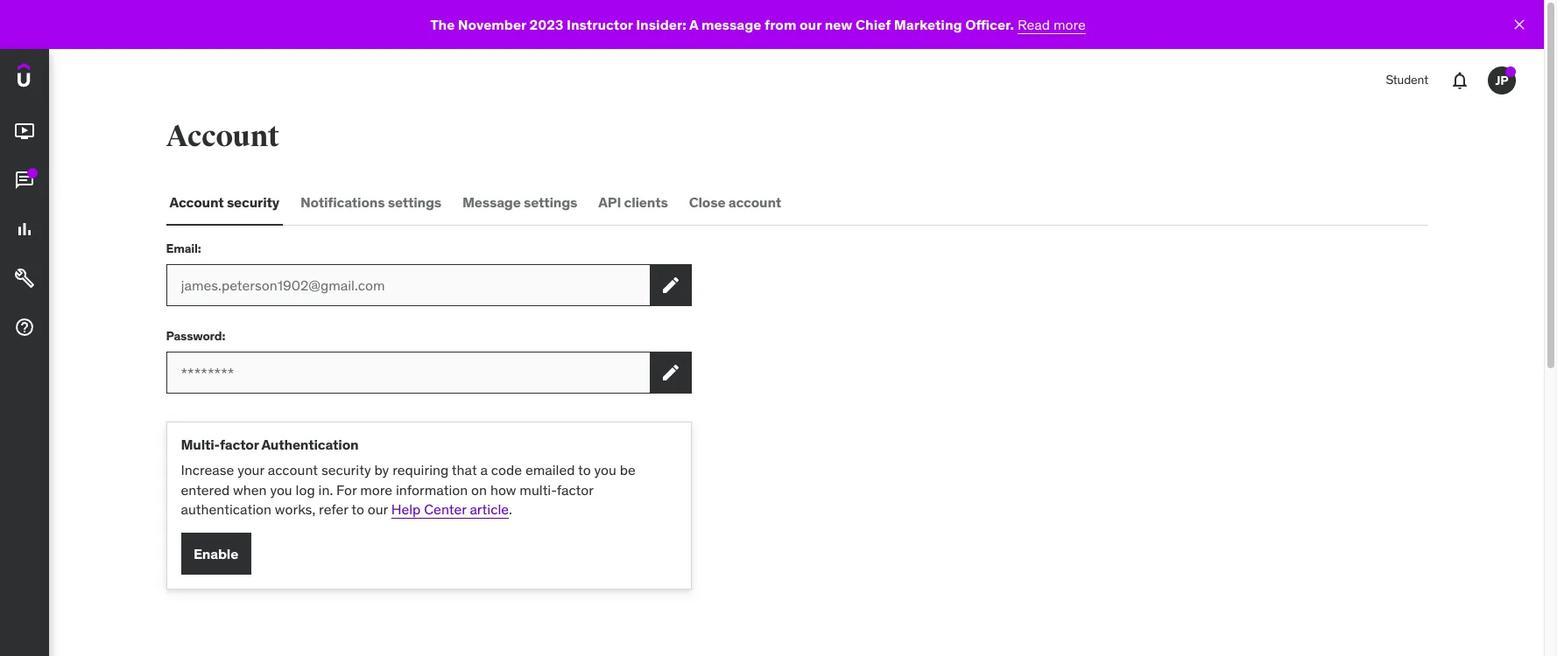 Task type: vqa. For each thing, say whether or not it's contained in the screenshot.
1st medium image from the bottom of the page
yes



Task type: locate. For each thing, give the bounding box(es) containing it.
email:
[[166, 241, 201, 256]]

more
[[1054, 16, 1086, 33], [360, 481, 393, 499]]

api clients
[[599, 194, 668, 211]]

1 horizontal spatial security
[[321, 462, 371, 479]]

a
[[481, 462, 488, 479]]

more right 'read'
[[1054, 16, 1086, 33]]

notifications settings
[[300, 194, 442, 211]]

factor down emailed
[[557, 481, 593, 499]]

in.
[[318, 481, 333, 499]]

1 vertical spatial our
[[368, 501, 388, 519]]

0 vertical spatial you
[[594, 462, 617, 479]]

1 vertical spatial factor
[[557, 481, 593, 499]]

1 vertical spatial security
[[321, 462, 371, 479]]

2023
[[530, 16, 564, 33]]

officer.
[[965, 16, 1014, 33]]

you left be
[[594, 462, 617, 479]]

multi-
[[181, 436, 220, 454]]

account
[[166, 118, 279, 155], [169, 194, 224, 211]]

1 settings from the left
[[388, 194, 442, 211]]

factor inside increase your account security by requiring that a code emailed to you be entered when you log in. for more information on how multi-factor authentication works, refer to our
[[557, 481, 593, 499]]

0 horizontal spatial you
[[270, 481, 292, 499]]

notifications image
[[1450, 70, 1471, 91]]

close account
[[689, 194, 781, 211]]

0 horizontal spatial settings
[[388, 194, 442, 211]]

0 horizontal spatial account
[[268, 462, 318, 479]]

new
[[825, 16, 853, 33]]

our inside increase your account security by requiring that a code emailed to you be entered when you log in. for more information on how multi-factor authentication works, refer to our
[[368, 501, 388, 519]]

0 vertical spatial security
[[227, 194, 279, 211]]

increase your account security by requiring that a code emailed to you be entered when you log in. for more information on how multi-factor authentication works, refer to our
[[181, 462, 636, 519]]

1 horizontal spatial to
[[578, 462, 591, 479]]

1 vertical spatial account
[[169, 194, 224, 211]]

for
[[336, 481, 357, 499]]

to down for
[[351, 501, 364, 519]]

1 horizontal spatial factor
[[557, 481, 593, 499]]

edit password image
[[660, 363, 681, 384]]

0 horizontal spatial factor
[[220, 436, 259, 454]]

our left help
[[368, 501, 388, 519]]

enable button
[[181, 534, 251, 576]]

account right close
[[729, 194, 781, 211]]

0 vertical spatial account
[[729, 194, 781, 211]]

Email: text field
[[166, 265, 650, 307]]

on
[[471, 481, 487, 499]]

0 vertical spatial factor
[[220, 436, 259, 454]]

log
[[296, 481, 315, 499]]

settings for message settings
[[524, 194, 577, 211]]

0 horizontal spatial our
[[368, 501, 388, 519]]

to
[[578, 462, 591, 479], [351, 501, 364, 519]]

security inside increase your account security by requiring that a code emailed to you be entered when you log in. for more information on how multi-factor authentication works, refer to our
[[321, 462, 371, 479]]

authentication
[[181, 501, 272, 519]]

Password: password field
[[166, 352, 650, 394]]

settings right notifications on the left top
[[388, 194, 442, 211]]

clients
[[624, 194, 668, 211]]

1 horizontal spatial settings
[[524, 194, 577, 211]]

authentication
[[261, 436, 359, 454]]

account inside increase your account security by requiring that a code emailed to you be entered when you log in. for more information on how multi-factor authentication works, refer to our
[[268, 462, 318, 479]]

udemy image
[[18, 63, 97, 93]]

4 medium image from the top
[[14, 317, 35, 338]]

0 vertical spatial account
[[166, 118, 279, 155]]

0 horizontal spatial to
[[351, 501, 364, 519]]

you up works,
[[270, 481, 292, 499]]

api
[[599, 194, 621, 211]]

account up log
[[268, 462, 318, 479]]

close image
[[1511, 16, 1529, 33]]

code
[[491, 462, 522, 479]]

account for account security
[[169, 194, 224, 211]]

how
[[490, 481, 516, 499]]

1 horizontal spatial our
[[800, 16, 822, 33]]

medium image
[[14, 121, 35, 142], [14, 170, 35, 191], [14, 268, 35, 289], [14, 317, 35, 338]]

1 horizontal spatial you
[[594, 462, 617, 479]]

account inside button
[[169, 194, 224, 211]]

you
[[594, 462, 617, 479], [270, 481, 292, 499]]

factor
[[220, 436, 259, 454], [557, 481, 593, 499]]

1 vertical spatial more
[[360, 481, 393, 499]]

1 vertical spatial account
[[268, 462, 318, 479]]

multi-factor authentication
[[181, 436, 359, 454]]

more down by
[[360, 481, 393, 499]]

1 vertical spatial to
[[351, 501, 364, 519]]

to right emailed
[[578, 462, 591, 479]]

settings right message on the left of the page
[[524, 194, 577, 211]]

marketing
[[894, 16, 962, 33]]

article
[[470, 501, 509, 519]]

0 horizontal spatial more
[[360, 481, 393, 499]]

account up email:
[[169, 194, 224, 211]]

password:
[[166, 328, 225, 344]]

1 horizontal spatial account
[[729, 194, 781, 211]]

instructor
[[567, 16, 633, 33]]

0 vertical spatial more
[[1054, 16, 1086, 33]]

a
[[689, 16, 698, 33]]

0 horizontal spatial security
[[227, 194, 279, 211]]

factor up your at the bottom left of the page
[[220, 436, 259, 454]]

help center article link
[[391, 501, 509, 519]]

our
[[800, 16, 822, 33], [368, 501, 388, 519]]

our left 'new'
[[800, 16, 822, 33]]

notifications settings button
[[297, 182, 445, 224]]

settings
[[388, 194, 442, 211], [524, 194, 577, 211]]

3 medium image from the top
[[14, 268, 35, 289]]

increase
[[181, 462, 234, 479]]

student
[[1386, 72, 1429, 88]]

jp
[[1496, 72, 1509, 88]]

api clients button
[[595, 182, 672, 224]]

account for account
[[166, 118, 279, 155]]

help center article .
[[391, 501, 512, 519]]

account up 'account security'
[[166, 118, 279, 155]]

read
[[1018, 16, 1050, 33]]

account
[[729, 194, 781, 211], [268, 462, 318, 479]]

2 settings from the left
[[524, 194, 577, 211]]

account inside button
[[729, 194, 781, 211]]

security
[[227, 194, 279, 211], [321, 462, 371, 479]]

november
[[458, 16, 526, 33]]



Task type: describe. For each thing, give the bounding box(es) containing it.
the
[[430, 16, 455, 33]]

notifications
[[300, 194, 385, 211]]

message settings button
[[459, 182, 581, 224]]

close
[[689, 194, 726, 211]]

settings for notifications settings
[[388, 194, 442, 211]]

be
[[620, 462, 636, 479]]

more inside increase your account security by requiring that a code emailed to you be entered when you log in. for more information on how multi-factor authentication works, refer to our
[[360, 481, 393, 499]]

message
[[702, 16, 762, 33]]

medium image
[[14, 219, 35, 240]]

student link
[[1376, 60, 1439, 102]]

from
[[765, 16, 797, 33]]

insider:
[[636, 16, 686, 33]]

information
[[396, 481, 468, 499]]

0 vertical spatial our
[[800, 16, 822, 33]]

entered
[[181, 481, 230, 499]]

close account button
[[686, 182, 785, 224]]

emailed
[[526, 462, 575, 479]]

1 vertical spatial you
[[270, 481, 292, 499]]

the november 2023 instructor insider: a message from our new chief marketing officer. read more
[[430, 16, 1086, 33]]

that
[[452, 462, 477, 479]]

requiring
[[393, 462, 449, 479]]

edit email image
[[660, 275, 681, 296]]

works,
[[275, 501, 316, 519]]

when
[[233, 481, 267, 499]]

message settings
[[463, 194, 577, 211]]

account security
[[169, 194, 279, 211]]

chief
[[856, 16, 891, 33]]

center
[[424, 501, 466, 519]]

refer
[[319, 501, 348, 519]]

2 medium image from the top
[[14, 170, 35, 191]]

account security button
[[166, 182, 283, 224]]

your
[[237, 462, 264, 479]]

1 horizontal spatial more
[[1054, 16, 1086, 33]]

security inside account security button
[[227, 194, 279, 211]]

help
[[391, 501, 421, 519]]

1 medium image from the top
[[14, 121, 35, 142]]

.
[[509, 501, 512, 519]]

jp link
[[1481, 60, 1523, 102]]

message
[[463, 194, 521, 211]]

multi-
[[520, 481, 557, 499]]

you have alerts image
[[1506, 67, 1516, 77]]

enable
[[193, 545, 238, 563]]

by
[[374, 462, 389, 479]]

0 vertical spatial to
[[578, 462, 591, 479]]



